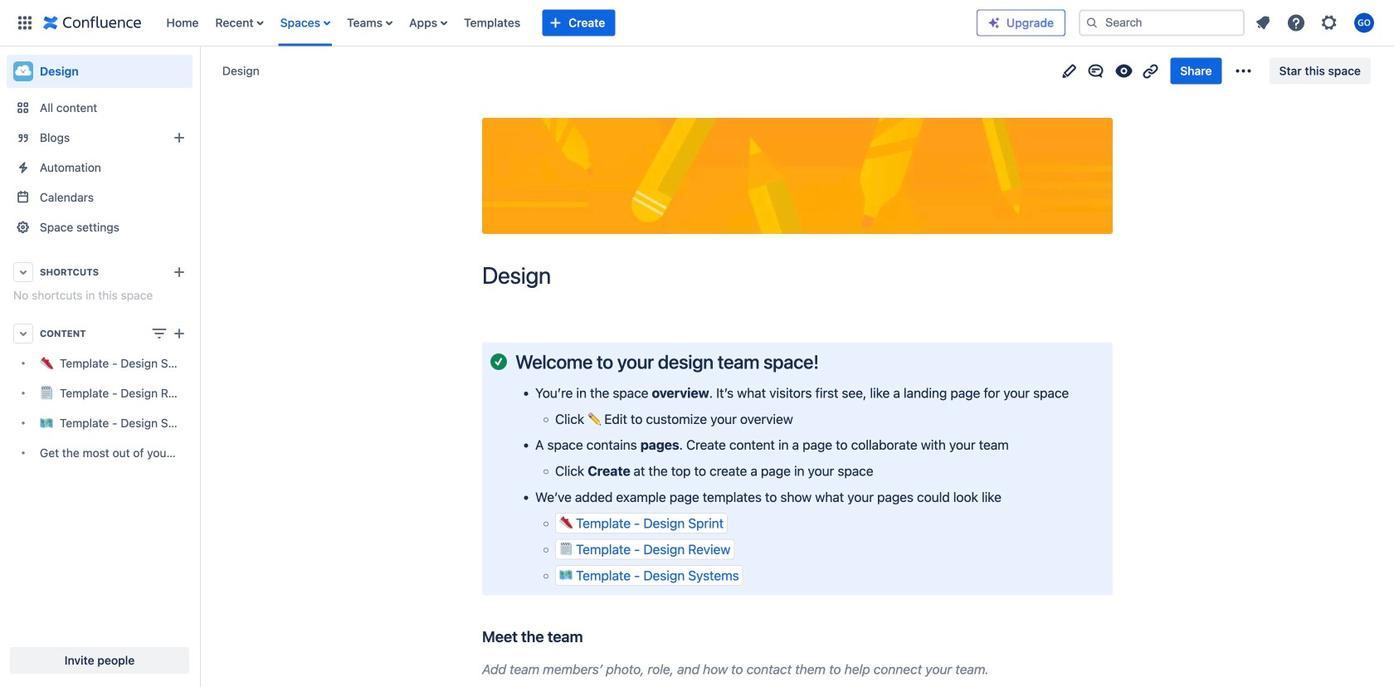 Task type: locate. For each thing, give the bounding box(es) containing it.
1 horizontal spatial list
[[1248, 8, 1384, 38]]

tree
[[7, 349, 193, 468]]

collapse sidebar image
[[181, 55, 217, 88]]

add shortcut image
[[169, 262, 189, 282]]

banner
[[0, 0, 1394, 46]]

your profile and preferences image
[[1354, 13, 1374, 33]]

more actions image
[[1233, 61, 1253, 81]]

global element
[[10, 0, 977, 46]]

None search field
[[1079, 10, 1245, 36]]

edit this page image
[[1059, 61, 1079, 81]]

confluence image
[[43, 13, 141, 33], [43, 13, 141, 33]]

0 horizontal spatial list
[[158, 0, 977, 46]]

copy image
[[817, 351, 837, 371], [581, 626, 601, 646]]

1 horizontal spatial copy image
[[817, 351, 837, 371]]

0 vertical spatial copy image
[[817, 351, 837, 371]]

list
[[158, 0, 977, 46], [1248, 8, 1384, 38]]

1 vertical spatial copy image
[[581, 626, 601, 646]]



Task type: vqa. For each thing, say whether or not it's contained in the screenshot.
Help Icon on the top right
yes



Task type: describe. For each thing, give the bounding box(es) containing it.
notification icon image
[[1253, 13, 1273, 33]]

search image
[[1085, 16, 1099, 29]]

create image
[[169, 324, 189, 344]]

create a blog image
[[169, 128, 189, 148]]

list for premium "image"
[[1248, 8, 1384, 38]]

help icon image
[[1286, 13, 1306, 33]]

settings icon image
[[1319, 13, 1339, 33]]

tree inside the space element
[[7, 349, 193, 468]]

change view image
[[149, 324, 169, 344]]

premium image
[[987, 16, 1001, 29]]

space element
[[0, 46, 199, 687]]

:check_mark: image
[[490, 353, 507, 370]]

appswitcher icon image
[[15, 13, 35, 33]]

Search field
[[1079, 10, 1245, 36]]

copy link image
[[1140, 61, 1160, 81]]

list for appswitcher icon
[[158, 0, 977, 46]]

stop watching image
[[1114, 61, 1134, 81]]

0 horizontal spatial copy image
[[581, 626, 601, 646]]



